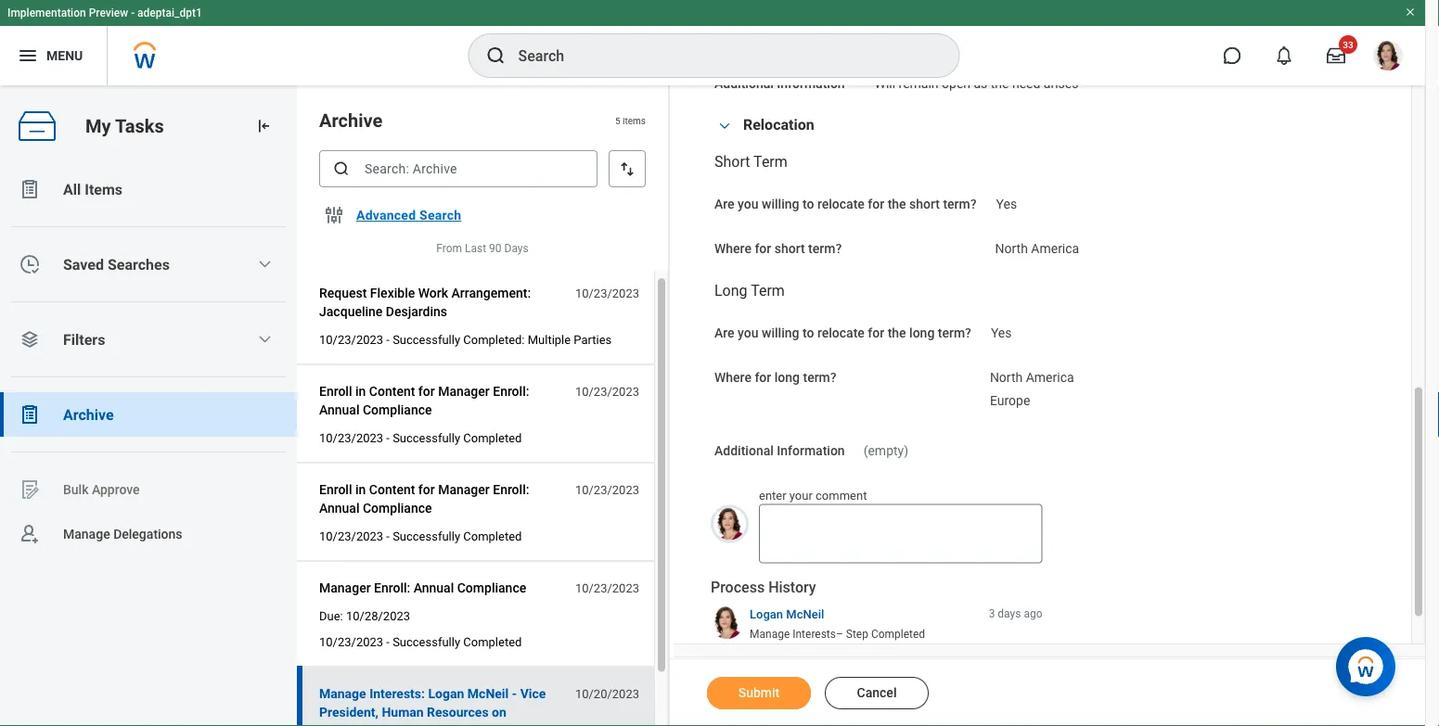 Task type: describe. For each thing, give the bounding box(es) containing it.
logan inside "logan mcneil" button
[[750, 608, 783, 622]]

are you willing to relocate for the long term?
[[714, 326, 971, 341]]

manage interests – step completed
[[750, 628, 925, 641]]

menu banner
[[0, 0, 1425, 85]]

your
[[789, 489, 813, 503]]

preview
[[89, 6, 128, 19]]

saved searches button
[[0, 242, 297, 287]]

step
[[846, 628, 868, 641]]

short term button
[[714, 153, 788, 170]]

configure image
[[323, 204, 345, 226]]

profile logan mcneil image
[[1373, 41, 1403, 74]]

4 successfully from the top
[[393, 635, 460, 649]]

the inside additional information element
[[991, 76, 1009, 91]]

the for long term
[[888, 326, 906, 341]]

process history
[[711, 579, 816, 596]]

saved
[[63, 256, 104, 273]]

all items
[[63, 180, 123, 198]]

north america
[[995, 241, 1079, 257]]

cancel button
[[825, 677, 929, 710]]

5
[[615, 115, 620, 126]]

north america europe
[[990, 370, 1074, 408]]

long term group
[[714, 281, 1370, 410]]

bulk
[[63, 482, 89, 497]]

human
[[382, 705, 424, 720]]

willing for short term
[[762, 197, 799, 212]]

1 vertical spatial long
[[775, 370, 800, 385]]

where for short term?
[[714, 241, 842, 257]]

north for north america
[[995, 241, 1028, 257]]

perspective image
[[19, 328, 41, 351]]

justify image
[[17, 45, 39, 67]]

work
[[418, 285, 448, 301]]

manage interests: logan mcneil - vice president, human resources on 10/20/2023 button
[[319, 683, 565, 727]]

where for long term?
[[714, 370, 837, 385]]

0 vertical spatial compliance
[[363, 402, 432, 418]]

- inside manage interests: logan mcneil - vice president, human resources on 10/20/2023
[[512, 686, 517, 702]]

where for short
[[714, 241, 751, 257]]

user plus image
[[19, 523, 41, 546]]

will remain open as the need arises
[[874, 76, 1079, 91]]

as
[[974, 76, 988, 91]]

days
[[998, 608, 1021, 621]]

are for long term
[[714, 326, 735, 341]]

item list element
[[297, 85, 670, 727]]

open
[[942, 76, 971, 91]]

are for short term
[[714, 197, 735, 212]]

america for north america europe
[[1026, 370, 1074, 385]]

relocation
[[743, 116, 814, 133]]

approve
[[92, 482, 140, 497]]

notifications large image
[[1275, 46, 1293, 65]]

manager enroll: annual compliance button
[[319, 577, 534, 599]]

1 vertical spatial manager
[[438, 482, 490, 497]]

delegations
[[113, 527, 182, 542]]

menu button
[[0, 26, 107, 85]]

searches
[[108, 256, 170, 273]]

request flexible work arrangement: jacqueline desjardins
[[319, 285, 531, 319]]

from last 90 days
[[436, 242, 529, 255]]

completed inside process history region
[[871, 628, 925, 641]]

history
[[768, 579, 816, 596]]

filters button
[[0, 317, 297, 362]]

2 in from the top
[[355, 482, 366, 497]]

arises
[[1044, 76, 1079, 91]]

0 vertical spatial 10/20/2023
[[575, 687, 639, 701]]

are you willing to relocate for the short term?
[[714, 197, 977, 212]]

submit
[[738, 686, 780, 701]]

last
[[465, 242, 486, 255]]

0 vertical spatial enroll:
[[493, 384, 529, 399]]

10/20/2023 inside manage interests: logan mcneil - vice president, human resources on 10/20/2023
[[319, 723, 389, 727]]

america for north america
[[1031, 241, 1079, 257]]

enter
[[759, 489, 786, 503]]

advanced
[[356, 208, 416, 223]]

enroll: inside manager enroll: annual compliance button
[[374, 580, 410, 596]]

close environment banner image
[[1405, 6, 1416, 18]]

my
[[85, 115, 111, 137]]

relocation button
[[743, 116, 814, 133]]

manage interests: logan mcneil - vice president, human resources on 10/20/2023
[[319, 686, 546, 727]]

where for long
[[714, 370, 751, 385]]

archive button
[[0, 392, 297, 437]]

europe element
[[990, 389, 1030, 408]]

33 button
[[1316, 35, 1357, 76]]

additional for (empty)
[[714, 443, 774, 458]]

short term group
[[714, 152, 1370, 259]]

bulk approve
[[63, 482, 140, 497]]

resources
[[427, 705, 489, 720]]

bulk approve link
[[0, 468, 297, 512]]

2 content from the top
[[369, 482, 415, 497]]

willing for long term
[[762, 326, 799, 341]]

to for short term
[[803, 197, 814, 212]]

rename image
[[19, 479, 41, 501]]

3 successfully from the top
[[393, 529, 460, 543]]

arrangement:
[[451, 285, 531, 301]]

90
[[489, 242, 502, 255]]

advanced search button
[[349, 197, 469, 234]]

chevron down image
[[257, 332, 272, 347]]

enter your comment
[[759, 489, 867, 503]]

submit button
[[707, 677, 811, 710]]

long term button
[[714, 282, 785, 299]]

search image inside item list element
[[332, 160, 351, 178]]

days
[[504, 242, 529, 255]]

manage for manage interests: logan mcneil - vice president, human resources on 10/20/2023
[[319, 686, 366, 702]]

all
[[63, 180, 81, 198]]

on
[[492, 705, 506, 720]]

from
[[436, 242, 462, 255]]

0 vertical spatial short
[[909, 197, 940, 212]]

1 content from the top
[[369, 384, 415, 399]]

short term
[[714, 153, 788, 170]]

(empty)
[[864, 443, 908, 458]]

3 days ago
[[989, 608, 1042, 621]]

1 vertical spatial north america element
[[990, 366, 1074, 385]]

inbox large image
[[1327, 46, 1345, 65]]

interests
[[793, 628, 836, 641]]

1 in from the top
[[355, 384, 366, 399]]

0 vertical spatial long
[[909, 326, 935, 341]]

jacqueline
[[319, 304, 383, 319]]

completed:
[[463, 333, 525, 347]]

flexible
[[370, 285, 415, 301]]

menu
[[46, 48, 83, 63]]

europe
[[990, 393, 1030, 408]]

2 enroll in content for manager enroll: annual compliance button from the top
[[319, 479, 565, 520]]

1 enroll from the top
[[319, 384, 352, 399]]

–
[[836, 628, 843, 641]]

north america element inside short term group
[[995, 238, 1079, 257]]

33
[[1343, 39, 1354, 50]]

3
[[989, 608, 995, 621]]

manage delegations link
[[0, 512, 297, 557]]

my tasks
[[85, 115, 164, 137]]



Task type: vqa. For each thing, say whether or not it's contained in the screenshot.
Dashboard Expenses image
no



Task type: locate. For each thing, give the bounding box(es) containing it.
willing up where for short term?
[[762, 197, 799, 212]]

enter your comment text field
[[759, 504, 1042, 564]]

relocate for long term
[[817, 326, 865, 341]]

1 you from the top
[[738, 197, 759, 212]]

logan down process history
[[750, 608, 783, 622]]

logan inside manage interests: logan mcneil - vice president, human resources on 10/20/2023
[[428, 686, 464, 702]]

1 vertical spatial america
[[1026, 370, 1074, 385]]

2 vertical spatial compliance
[[457, 580, 526, 596]]

completed
[[463, 431, 522, 445], [463, 529, 522, 543], [871, 628, 925, 641], [463, 635, 522, 649]]

mcneil inside process history region
[[786, 608, 824, 622]]

0 vertical spatial enroll in content for manager enroll: annual compliance button
[[319, 380, 565, 421]]

implementation
[[7, 6, 86, 19]]

adeptai_dpt1
[[137, 6, 202, 19]]

to up where for long term?
[[803, 326, 814, 341]]

1 vertical spatial search image
[[332, 160, 351, 178]]

1 vertical spatial manage
[[750, 628, 790, 641]]

3 10/23/2023 - successfully completed from the top
[[319, 635, 522, 649]]

relocate inside long term group
[[817, 326, 865, 341]]

ago
[[1024, 608, 1042, 621]]

2 10/23/2023 - successfully completed from the top
[[319, 529, 522, 543]]

comment
[[816, 489, 867, 503]]

1 horizontal spatial search image
[[485, 45, 507, 67]]

request flexible work arrangement: jacqueline desjardins button
[[319, 282, 565, 323]]

the inside short term group
[[888, 197, 906, 212]]

1 horizontal spatial logan
[[750, 608, 783, 622]]

you down short term button
[[738, 197, 759, 212]]

1 horizontal spatial short
[[909, 197, 940, 212]]

archive
[[319, 109, 383, 131], [63, 406, 114, 424]]

where inside short term group
[[714, 241, 751, 257]]

items
[[85, 180, 123, 198]]

parties
[[574, 333, 612, 347]]

1 vertical spatial additional information
[[714, 443, 845, 458]]

2 enroll from the top
[[319, 482, 352, 497]]

in
[[355, 384, 366, 399], [355, 482, 366, 497]]

1 horizontal spatial mcneil
[[786, 608, 824, 622]]

you inside long term group
[[738, 326, 759, 341]]

interests:
[[369, 686, 425, 702]]

manage up president,
[[319, 686, 366, 702]]

2 vertical spatial annual
[[414, 580, 454, 596]]

0 vertical spatial additional
[[714, 76, 774, 91]]

you for long
[[738, 326, 759, 341]]

process history region
[[711, 578, 1042, 648]]

enroll in content for manager enroll: annual compliance up manager enroll: annual compliance
[[319, 482, 529, 516]]

information inside relocation group
[[777, 443, 845, 458]]

manage down bulk
[[63, 527, 110, 542]]

1 vertical spatial in
[[355, 482, 366, 497]]

0 horizontal spatial search image
[[332, 160, 351, 178]]

0 vertical spatial manager
[[438, 384, 490, 399]]

1 horizontal spatial chevron down image
[[714, 120, 736, 133]]

additional information up enter
[[714, 443, 845, 458]]

manage delegations
[[63, 527, 182, 542]]

the for short term
[[888, 197, 906, 212]]

to inside long term group
[[803, 326, 814, 341]]

1 horizontal spatial manage
[[319, 686, 366, 702]]

advanced search
[[356, 208, 461, 223]]

0 vertical spatial you
[[738, 197, 759, 212]]

1 clipboard image from the top
[[19, 178, 41, 200]]

1 successfully from the top
[[393, 333, 460, 347]]

5 items
[[615, 115, 646, 126]]

2 where from the top
[[714, 370, 751, 385]]

1 enroll in content for manager enroll: annual compliance button from the top
[[319, 380, 565, 421]]

chevron down image inside relocation group
[[714, 120, 736, 133]]

additional up relocation "button"
[[714, 76, 774, 91]]

remain
[[899, 76, 939, 91]]

long
[[909, 326, 935, 341], [775, 370, 800, 385]]

annual inside button
[[414, 580, 454, 596]]

1 vertical spatial the
[[888, 197, 906, 212]]

you down long term
[[738, 326, 759, 341]]

2 to from the top
[[803, 326, 814, 341]]

1 where from the top
[[714, 241, 751, 257]]

2 information from the top
[[777, 443, 845, 458]]

additional information for (empty)
[[714, 443, 845, 458]]

0 horizontal spatial manage
[[63, 527, 110, 542]]

0 vertical spatial to
[[803, 197, 814, 212]]

due: 10/28/2023
[[319, 609, 410, 623]]

10/20/2023 right vice
[[575, 687, 639, 701]]

- inside menu banner
[[131, 6, 135, 19]]

enroll in content for manager enroll: annual compliance down 10/23/2023 - successfully completed: multiple parties
[[319, 384, 529, 418]]

2 relocate from the top
[[817, 326, 865, 341]]

1 horizontal spatial archive
[[319, 109, 383, 131]]

are inside short term group
[[714, 197, 735, 212]]

1 vertical spatial to
[[803, 326, 814, 341]]

to
[[803, 197, 814, 212], [803, 326, 814, 341]]

0 vertical spatial are
[[714, 197, 735, 212]]

2 vertical spatial 10/23/2023 - successfully completed
[[319, 635, 522, 649]]

2 vertical spatial enroll:
[[374, 580, 410, 596]]

0 horizontal spatial short
[[775, 241, 805, 257]]

relocate for short term
[[817, 197, 865, 212]]

additional inside relocation group
[[714, 443, 774, 458]]

archive inside button
[[63, 406, 114, 424]]

term for short term
[[754, 153, 788, 170]]

chevron down image up short
[[714, 120, 736, 133]]

sort image
[[618, 160, 637, 178]]

1 vertical spatial relocate
[[817, 326, 865, 341]]

1 vertical spatial annual
[[319, 501, 360, 516]]

1 vertical spatial archive
[[63, 406, 114, 424]]

1 vertical spatial information
[[777, 443, 845, 458]]

1 additional information from the top
[[714, 76, 845, 91]]

relocation group
[[711, 115, 1374, 460]]

are down short
[[714, 197, 735, 212]]

logan up resources
[[428, 686, 464, 702]]

process
[[711, 579, 765, 596]]

1 vertical spatial willing
[[762, 326, 799, 341]]

manage inside process history region
[[750, 628, 790, 641]]

0 vertical spatial additional information
[[714, 76, 845, 91]]

search
[[419, 208, 461, 223]]

clock check image
[[19, 253, 41, 276]]

manage for manage delegations
[[63, 527, 110, 542]]

2 vertical spatial manage
[[319, 686, 366, 702]]

desjardins
[[386, 304, 447, 319]]

logan mcneil
[[750, 608, 824, 622]]

cancel
[[857, 686, 897, 701]]

president,
[[319, 705, 379, 720]]

willing up where for long term?
[[762, 326, 799, 341]]

you for short
[[738, 197, 759, 212]]

willing inside long term group
[[762, 326, 799, 341]]

clipboard image for all items
[[19, 178, 41, 200]]

manager
[[438, 384, 490, 399], [438, 482, 490, 497], [319, 580, 371, 596]]

enroll in content for manager enroll: annual compliance button down 10/23/2023 - successfully completed: multiple parties
[[319, 380, 565, 421]]

1 vertical spatial chevron down image
[[257, 257, 272, 272]]

0 horizontal spatial long
[[775, 370, 800, 385]]

manager enroll: annual compliance
[[319, 580, 526, 596]]

america inside north america europe
[[1026, 370, 1074, 385]]

you
[[738, 197, 759, 212], [738, 326, 759, 341]]

1 vertical spatial compliance
[[363, 501, 432, 516]]

1 vertical spatial you
[[738, 326, 759, 341]]

clipboard image inside archive button
[[19, 404, 41, 426]]

to for long term
[[803, 326, 814, 341]]

0 vertical spatial in
[[355, 384, 366, 399]]

0 vertical spatial where
[[714, 241, 751, 257]]

1 vertical spatial content
[[369, 482, 415, 497]]

additional information
[[714, 76, 845, 91], [714, 443, 845, 458]]

term for long term
[[751, 282, 785, 299]]

will
[[874, 76, 895, 91]]

the
[[991, 76, 1009, 91], [888, 197, 906, 212], [888, 326, 906, 341]]

1 enroll in content for manager enroll: annual compliance from the top
[[319, 384, 529, 418]]

2 you from the top
[[738, 326, 759, 341]]

term right long
[[751, 282, 785, 299]]

enroll in content for manager enroll: annual compliance button
[[319, 380, 565, 421], [319, 479, 565, 520]]

the inside long term group
[[888, 326, 906, 341]]

logan
[[750, 608, 783, 622], [428, 686, 464, 702]]

additional information inside relocation group
[[714, 443, 845, 458]]

north america element
[[995, 238, 1079, 257], [990, 366, 1074, 385]]

1 to from the top
[[803, 197, 814, 212]]

information for (empty)
[[777, 443, 845, 458]]

0 vertical spatial clipboard image
[[19, 178, 41, 200]]

logan mcneil button
[[750, 607, 824, 623]]

2 are from the top
[[714, 326, 735, 341]]

implementation preview -   adeptai_dpt1
[[7, 6, 202, 19]]

due:
[[319, 609, 343, 623]]

1 vertical spatial mcneil
[[467, 686, 509, 702]]

where up long
[[714, 241, 751, 257]]

Search Workday  search field
[[518, 35, 921, 76]]

1 vertical spatial enroll:
[[493, 482, 529, 497]]

additional information for will remain open as the need arises
[[714, 76, 845, 91]]

you inside short term group
[[738, 197, 759, 212]]

america inside short term group
[[1031, 241, 1079, 257]]

0 vertical spatial 10/23/2023 - successfully completed
[[319, 431, 522, 445]]

0 vertical spatial america
[[1031, 241, 1079, 257]]

0 vertical spatial search image
[[485, 45, 507, 67]]

employee's photo (logan mcneil) image
[[711, 505, 749, 543]]

10/28/2023
[[346, 609, 410, 623]]

additional information up relocation
[[714, 76, 845, 91]]

additional for will remain open as the need arises
[[714, 76, 774, 91]]

relocate up where for long term?
[[817, 326, 865, 341]]

where down long
[[714, 370, 751, 385]]

chevron down image
[[714, 120, 736, 133], [257, 257, 272, 272]]

1 vertical spatial clipboard image
[[19, 404, 41, 426]]

where
[[714, 241, 751, 257], [714, 370, 751, 385]]

1 vertical spatial short
[[775, 241, 805, 257]]

Search: Archive text field
[[319, 150, 598, 187]]

compliance inside button
[[457, 580, 526, 596]]

2 additional information from the top
[[714, 443, 845, 458]]

10/23/2023
[[575, 286, 639, 300], [319, 333, 383, 347], [575, 385, 639, 399], [319, 431, 383, 445], [575, 483, 639, 497], [319, 529, 383, 543], [575, 581, 639, 595], [319, 635, 383, 649]]

0 horizontal spatial 10/20/2023
[[319, 723, 389, 727]]

mcneil up "interests"
[[786, 608, 824, 622]]

0 vertical spatial content
[[369, 384, 415, 399]]

clipboard image
[[19, 178, 41, 200], [19, 404, 41, 426]]

1 vertical spatial enroll in content for manager enroll: annual compliance button
[[319, 479, 565, 520]]

2 additional from the top
[[714, 443, 774, 458]]

1 vertical spatial 10/23/2023 - successfully completed
[[319, 529, 522, 543]]

saved searches
[[63, 256, 170, 273]]

tasks
[[115, 115, 164, 137]]

0 vertical spatial mcneil
[[786, 608, 824, 622]]

long
[[714, 282, 747, 299]]

america
[[1031, 241, 1079, 257], [1026, 370, 1074, 385]]

1 vertical spatial where
[[714, 370, 751, 385]]

1 vertical spatial enroll
[[319, 482, 352, 497]]

mcneil inside manage interests: logan mcneil - vice president, human resources on 10/20/2023
[[467, 686, 509, 702]]

chevron down image up chevron down icon
[[257, 257, 272, 272]]

north inside north america europe
[[990, 370, 1023, 385]]

0 vertical spatial annual
[[319, 402, 360, 418]]

additional information element
[[874, 64, 1079, 92]]

manage down "logan mcneil" button
[[750, 628, 790, 641]]

clipboard image up rename "image"
[[19, 404, 41, 426]]

0 vertical spatial the
[[991, 76, 1009, 91]]

clipboard image inside all items button
[[19, 178, 41, 200]]

clipboard image for archive
[[19, 404, 41, 426]]

relocate inside short term group
[[817, 197, 865, 212]]

term down relocation "button"
[[754, 153, 788, 170]]

1 vertical spatial north
[[990, 370, 1023, 385]]

information up relocation "button"
[[777, 76, 845, 91]]

mcneil
[[786, 608, 824, 622], [467, 686, 509, 702]]

0 horizontal spatial archive
[[63, 406, 114, 424]]

1 are from the top
[[714, 197, 735, 212]]

1 vertical spatial enroll in content for manager enroll: annual compliance
[[319, 482, 529, 516]]

2 willing from the top
[[762, 326, 799, 341]]

chevron down image inside "saved searches" 'dropdown button'
[[257, 257, 272, 272]]

are inside long term group
[[714, 326, 735, 341]]

clipboard image left all
[[19, 178, 41, 200]]

1 vertical spatial logan
[[428, 686, 464, 702]]

additional
[[714, 76, 774, 91], [714, 443, 774, 458]]

10/20/2023 down president,
[[319, 723, 389, 727]]

list containing all items
[[0, 167, 297, 557]]

manage inside my tasks element
[[63, 527, 110, 542]]

successfully
[[393, 333, 460, 347], [393, 431, 460, 445], [393, 529, 460, 543], [393, 635, 460, 649]]

0 horizontal spatial chevron down image
[[257, 257, 272, 272]]

long term
[[714, 282, 785, 299]]

1 vertical spatial term
[[751, 282, 785, 299]]

-
[[131, 6, 135, 19], [386, 333, 390, 347], [386, 431, 390, 445], [386, 529, 390, 543], [386, 635, 390, 649], [512, 686, 517, 702]]

archive right transformation import icon
[[319, 109, 383, 131]]

enroll in content for manager enroll: annual compliance button up manager enroll: annual compliance button
[[319, 479, 565, 520]]

term?
[[943, 197, 977, 212], [808, 241, 842, 257], [938, 326, 971, 341], [803, 370, 837, 385]]

all items button
[[0, 167, 297, 212]]

1 information from the top
[[777, 76, 845, 91]]

0 vertical spatial relocate
[[817, 197, 865, 212]]

willing inside short term group
[[762, 197, 799, 212]]

1 10/23/2023 - successfully completed from the top
[[319, 431, 522, 445]]

1 horizontal spatial long
[[909, 326, 935, 341]]

mcneil up on
[[467, 686, 509, 702]]

10/23/2023 - successfully completed: multiple parties
[[319, 333, 612, 347]]

items selected list
[[990, 366, 1074, 410]]

1 horizontal spatial 10/20/2023
[[575, 687, 639, 701]]

content
[[369, 384, 415, 399], [369, 482, 415, 497]]

2 horizontal spatial manage
[[750, 628, 790, 641]]

manage inside manage interests: logan mcneil - vice president, human resources on 10/20/2023
[[319, 686, 366, 702]]

0 vertical spatial enroll in content for manager enroll: annual compliance
[[319, 384, 529, 418]]

1 additional from the top
[[714, 76, 774, 91]]

north for north america europe
[[990, 370, 1023, 385]]

1 vertical spatial 10/20/2023
[[319, 723, 389, 727]]

short
[[909, 197, 940, 212], [775, 241, 805, 257]]

list
[[0, 167, 297, 557]]

relocate up where for short term?
[[817, 197, 865, 212]]

short
[[714, 153, 750, 170]]

2 vertical spatial the
[[888, 326, 906, 341]]

2 enroll in content for manager enroll: annual compliance from the top
[[319, 482, 529, 516]]

enroll:
[[493, 384, 529, 399], [493, 482, 529, 497], [374, 580, 410, 596]]

vice
[[520, 686, 546, 702]]

1 vertical spatial additional
[[714, 443, 774, 458]]

additional up enter
[[714, 443, 774, 458]]

0 vertical spatial north america element
[[995, 238, 1079, 257]]

0 vertical spatial logan
[[750, 608, 783, 622]]

0 vertical spatial north
[[995, 241, 1028, 257]]

0 vertical spatial information
[[777, 76, 845, 91]]

0 vertical spatial willing
[[762, 197, 799, 212]]

manage
[[63, 527, 110, 542], [750, 628, 790, 641], [319, 686, 366, 702]]

0 vertical spatial chevron down image
[[714, 120, 736, 133]]

my tasks element
[[0, 85, 297, 727]]

are down long
[[714, 326, 735, 341]]

0 vertical spatial enroll
[[319, 384, 352, 399]]

1 vertical spatial are
[[714, 326, 735, 341]]

to inside short term group
[[803, 197, 814, 212]]

search image inside menu banner
[[485, 45, 507, 67]]

need
[[1012, 76, 1041, 91]]

manage for manage interests – step completed
[[750, 628, 790, 641]]

0 vertical spatial term
[[754, 153, 788, 170]]

1 relocate from the top
[[817, 197, 865, 212]]

0 vertical spatial archive
[[319, 109, 383, 131]]

annual
[[319, 402, 360, 418], [319, 501, 360, 516], [414, 580, 454, 596]]

for
[[868, 197, 884, 212], [755, 241, 771, 257], [868, 326, 884, 341], [755, 370, 771, 385], [418, 384, 435, 399], [418, 482, 435, 497]]

1 willing from the top
[[762, 197, 799, 212]]

information up enter your comment
[[777, 443, 845, 458]]

where inside long term group
[[714, 370, 751, 385]]

2 clipboard image from the top
[[19, 404, 41, 426]]

search image
[[485, 45, 507, 67], [332, 160, 351, 178]]

manager inside button
[[319, 580, 371, 596]]

2 successfully from the top
[[393, 431, 460, 445]]

request
[[319, 285, 367, 301]]

0 horizontal spatial logan
[[428, 686, 464, 702]]

0 horizontal spatial mcneil
[[467, 686, 509, 702]]

to up where for short term?
[[803, 197, 814, 212]]

transformation import image
[[254, 117, 273, 135]]

multiple
[[528, 333, 571, 347]]

2 vertical spatial manager
[[319, 580, 371, 596]]

information for will remain open as the need arises
[[777, 76, 845, 91]]

archive down filters
[[63, 406, 114, 424]]

archive inside item list element
[[319, 109, 383, 131]]

0 vertical spatial manage
[[63, 527, 110, 542]]

north inside short term group
[[995, 241, 1028, 257]]



